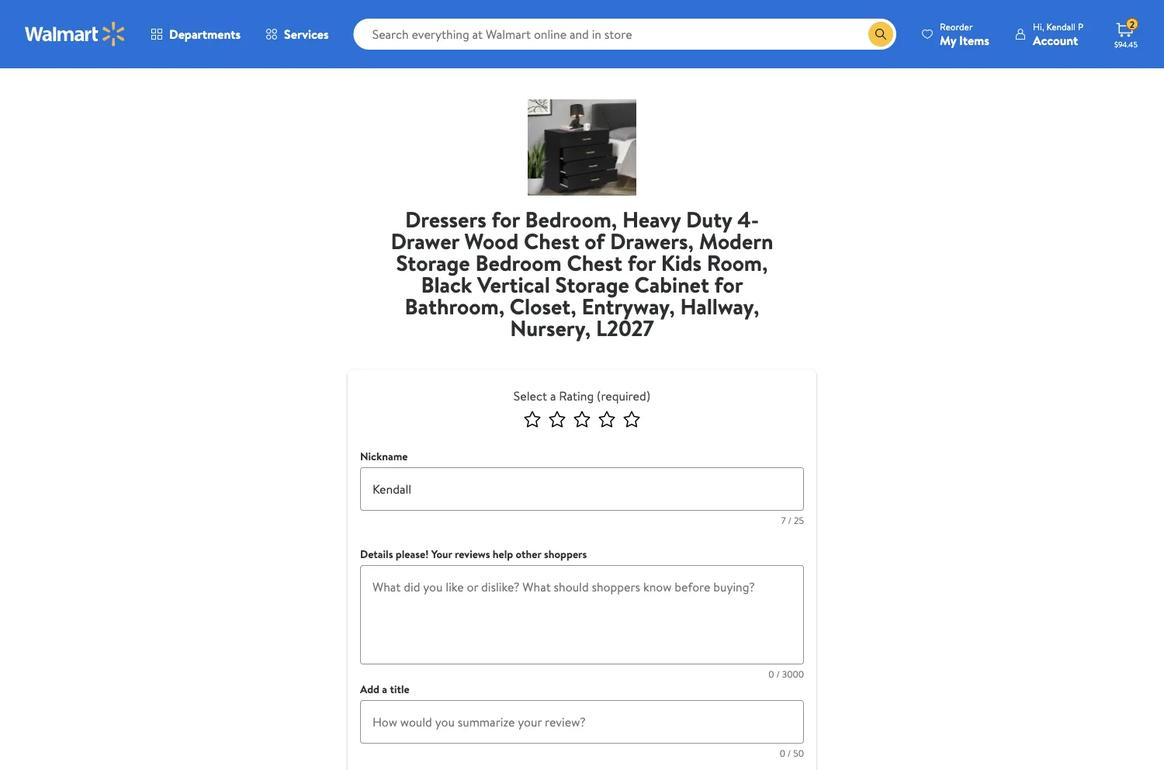 Task type: describe. For each thing, give the bounding box(es) containing it.
modern
[[700, 226, 774, 256]]

other
[[516, 547, 542, 562]]

(required)
[[597, 388, 651, 405]]

$94.45
[[1115, 39, 1138, 49]]

p
[[1079, 20, 1084, 33]]

select a rating (required)
[[514, 388, 651, 405]]

a for add
[[382, 682, 388, 697]]

4-
[[738, 204, 760, 234]]

dressers
[[405, 204, 487, 234]]

7
[[782, 514, 787, 527]]

kendall
[[1047, 20, 1076, 33]]

2
[[1131, 18, 1136, 31]]

kids
[[661, 247, 702, 278]]

0 / 3000
[[769, 668, 805, 681]]

/ for your
[[777, 668, 780, 681]]

shoppers
[[544, 547, 587, 562]]

a for select
[[551, 388, 556, 405]]

7 / 25
[[782, 514, 805, 527]]

0 for add a title
[[780, 747, 786, 760]]

nickname
[[360, 449, 408, 464]]

closet,
[[510, 291, 577, 321]]

dressers for bedroom, heavy duty 4- drawer wood chest of drawers, modern storage bedroom chest for kids room, black vertical storage cabinet for bathroom, closet, entryway, hallway, nursery, l2027
[[391, 204, 774, 343]]

duty
[[686, 204, 733, 234]]

please!
[[396, 547, 429, 562]]

Search search field
[[354, 19, 897, 50]]

write a review for dressers for bedroom, heavy duty 4-drawer wood chest of drawers, modern storage bedroom chest for kids room, black vertical storage cabinet for bathroom, closet, entryway, hallway, nursery, l2027 element
[[384, 204, 781, 351]]

0 / 50
[[780, 747, 805, 760]]

reorder
[[941, 20, 974, 33]]

hi, kendall p account
[[1034, 20, 1084, 49]]

Walmart Site-Wide search field
[[354, 19, 897, 50]]

reviews
[[455, 547, 490, 562]]

50
[[794, 747, 805, 760]]

rating
[[559, 388, 594, 405]]

my
[[941, 31, 957, 49]]

services
[[284, 26, 329, 43]]

Details please! Your reviews help other shoppers text field
[[360, 565, 805, 665]]

0 for details please! your reviews help other shoppers
[[769, 668, 775, 681]]

hallway,
[[681, 291, 760, 321]]



Task type: vqa. For each thing, say whether or not it's contained in the screenshot.
Flash Deals
no



Task type: locate. For each thing, give the bounding box(es) containing it.
0 horizontal spatial a
[[382, 682, 388, 697]]

add a title
[[360, 682, 410, 697]]

for
[[492, 204, 520, 234], [628, 247, 656, 278], [715, 269, 744, 299]]

storage
[[396, 247, 470, 278], [556, 269, 630, 299]]

your
[[432, 547, 453, 562]]

0 vertical spatial 0
[[769, 668, 775, 681]]

bedroom,
[[525, 204, 618, 234]]

walmart image
[[25, 22, 126, 47]]

0 left the 3000
[[769, 668, 775, 681]]

title
[[390, 682, 410, 697]]

/ right 7
[[789, 514, 792, 527]]

for up bedroom
[[492, 204, 520, 234]]

1 horizontal spatial 0
[[780, 747, 786, 760]]

Add a title text field
[[360, 701, 805, 744]]

entryway,
[[582, 291, 675, 321]]

1 horizontal spatial for
[[628, 247, 656, 278]]

1 vertical spatial /
[[777, 668, 780, 681]]

departments
[[169, 26, 241, 43]]

drawer
[[391, 226, 460, 256]]

cabinet
[[635, 269, 710, 299]]

black
[[421, 269, 472, 299]]

departments button
[[138, 16, 253, 53]]

details
[[360, 547, 393, 562]]

room,
[[707, 247, 769, 278]]

details please! your reviews help other shoppers
[[360, 547, 587, 562]]

bathroom,
[[405, 291, 505, 321]]

0 left 50 on the bottom
[[780, 747, 786, 760]]

25
[[795, 514, 805, 527]]

items
[[960, 31, 990, 49]]

3000
[[783, 668, 805, 681]]

services button
[[253, 16, 341, 53]]

0 vertical spatial /
[[789, 514, 792, 527]]

for down modern
[[715, 269, 744, 299]]

drawers,
[[611, 226, 694, 256]]

0 horizontal spatial storage
[[396, 247, 470, 278]]

vertical
[[478, 269, 551, 299]]

2 vertical spatial /
[[788, 747, 792, 760]]

l2027
[[596, 313, 655, 343]]

/
[[789, 514, 792, 527], [777, 668, 780, 681], [788, 747, 792, 760]]

a right add
[[382, 682, 388, 697]]

2 horizontal spatial for
[[715, 269, 744, 299]]

/ left the 3000
[[777, 668, 780, 681]]

chest down 'bedroom,'
[[567, 247, 623, 278]]

add
[[360, 682, 380, 697]]

heavy
[[623, 204, 681, 234]]

for left kids
[[628, 247, 656, 278]]

of
[[585, 226, 605, 256]]

1 horizontal spatial a
[[551, 388, 556, 405]]

account
[[1034, 31, 1079, 49]]

storage down of
[[556, 269, 630, 299]]

nursery,
[[510, 313, 591, 343]]

chest
[[524, 226, 580, 256], [567, 247, 623, 278]]

chest left of
[[524, 226, 580, 256]]

bedroom
[[476, 247, 562, 278]]

0 horizontal spatial for
[[492, 204, 520, 234]]

a right select
[[551, 388, 556, 405]]

/ left 50 on the bottom
[[788, 747, 792, 760]]

hi,
[[1034, 20, 1045, 33]]

0
[[769, 668, 775, 681], [780, 747, 786, 760]]

/ for title
[[788, 747, 792, 760]]

0 horizontal spatial 0
[[769, 668, 775, 681]]

a
[[551, 388, 556, 405], [382, 682, 388, 697]]

Nickname text field
[[360, 468, 805, 511]]

1 horizontal spatial storage
[[556, 269, 630, 299]]

1 vertical spatial 0
[[780, 747, 786, 760]]

select
[[514, 388, 548, 405]]

0 vertical spatial a
[[551, 388, 556, 405]]

reorder my items
[[941, 20, 990, 49]]

storage down dressers
[[396, 247, 470, 278]]

help
[[493, 547, 514, 562]]

search icon image
[[875, 28, 888, 40]]

wood
[[465, 226, 519, 256]]

1 vertical spatial a
[[382, 682, 388, 697]]



